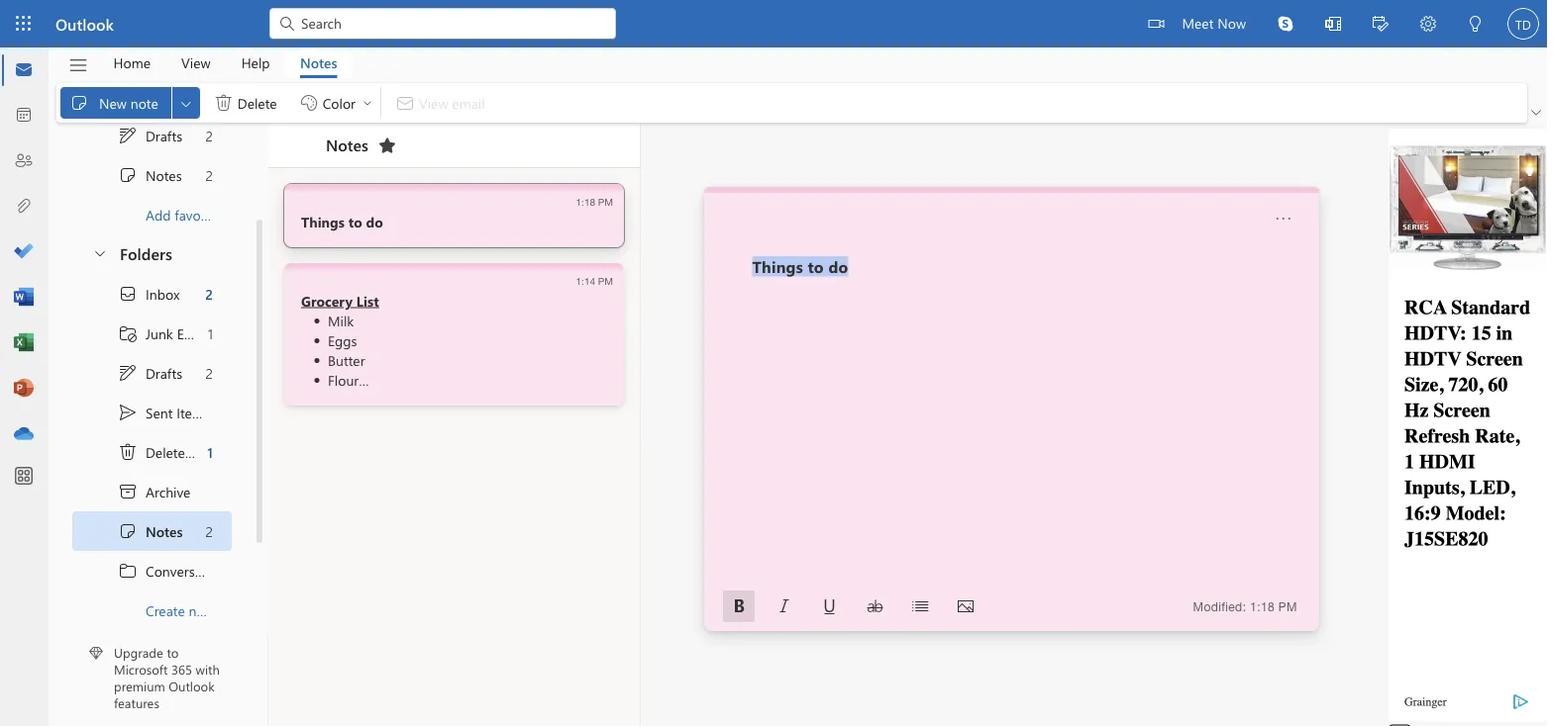 Task type: describe. For each thing, give the bounding box(es) containing it.
delete
[[238, 93, 277, 112]]

notes inside button
[[300, 53, 337, 72]]

create new folder
[[146, 602, 254, 620]]

 for  delete
[[214, 93, 234, 113]]

pm inside 'edit note starting with things to do' main content
[[1278, 600, 1297, 614]]

 tree item
[[72, 314, 232, 354]]

calendar image
[[14, 106, 34, 126]]

 color 
[[299, 93, 373, 113]]

word image
[[14, 288, 34, 308]]

now
[[1217, 13, 1246, 32]]

 delete
[[214, 93, 277, 113]]

 button
[[172, 87, 200, 119]]


[[118, 482, 138, 502]]


[[1148, 16, 1164, 32]]

people image
[[14, 152, 34, 171]]

outlook banner
[[0, 0, 1547, 50]]

1  notes from the top
[[118, 165, 182, 185]]


[[1468, 16, 1484, 32]]

new
[[99, 93, 127, 112]]

open note starting with: things to do last edited: 1:18 pm. tree item
[[284, 184, 624, 248]]

eggs
[[328, 331, 357, 350]]

to do image
[[14, 243, 34, 262]]

 button
[[1404, 0, 1452, 50]]

 sent items
[[118, 403, 210, 423]]

deleted
[[146, 443, 193, 462]]

 for  button
[[92, 245, 108, 261]]

do inside 1:18 pm things to do
[[366, 212, 383, 231]]

to for things to do
[[808, 256, 824, 277]]

 button
[[82, 235, 116, 271]]

2  tree item from the top
[[72, 354, 232, 393]]

folder
[[218, 602, 254, 620]]

 button
[[58, 49, 98, 82]]

notes button
[[285, 48, 352, 78]]


[[118, 562, 138, 581]]

 button
[[723, 591, 755, 623]]

edit group
[[60, 83, 376, 123]]

 button
[[1262, 0, 1309, 48]]

1:14
[[576, 275, 595, 287]]

junk
[[146, 325, 173, 343]]

meet now
[[1182, 13, 1246, 32]]

 inbox
[[118, 284, 180, 304]]

view button
[[166, 48, 225, 78]]

1:18 inside 'edit note starting with things to do' main content
[[1250, 600, 1275, 614]]

 button
[[1527, 103, 1545, 123]]

365
[[171, 661, 192, 679]]


[[912, 599, 928, 615]]

inbox
[[146, 285, 180, 303]]

mail image
[[14, 60, 34, 80]]


[[731, 599, 747, 615]]

modified
[[1193, 600, 1243, 614]]

 button
[[1309, 0, 1357, 50]]

home
[[113, 53, 151, 72]]

sent
[[146, 404, 173, 422]]

note
[[130, 93, 158, 112]]

 drafts for 2nd  tree item from the top
[[118, 363, 182, 383]]

 button
[[1268, 203, 1299, 235]]

 tree item
[[72, 393, 232, 433]]

tab list containing home
[[98, 48, 352, 78]]

notes inside 'notes '
[[326, 134, 368, 155]]

upgrade
[[114, 645, 163, 662]]

to inside 1:18 pm things to do
[[348, 212, 362, 231]]

drafts for first  tree item
[[146, 127, 182, 145]]

upgrade to microsoft 365 with premium outlook features
[[114, 645, 220, 712]]

 tree item
[[72, 552, 232, 591]]

 tree item
[[72, 274, 232, 314]]

new
[[189, 602, 214, 620]]


[[277, 14, 297, 34]]

left-rail-appbar navigation
[[4, 48, 44, 458]]


[[68, 55, 89, 76]]

 deleted items
[[118, 443, 230, 463]]

meet
[[1182, 13, 1214, 32]]

1 inside  junk email 1
[[208, 325, 213, 343]]

2 for 2nd  tree item from the top
[[206, 364, 213, 383]]

email
[[177, 325, 210, 343]]


[[1278, 16, 1293, 32]]

add favorite tree item
[[72, 195, 232, 235]]

 button
[[768, 591, 800, 623]]

notes inside tree
[[146, 523, 183, 541]]

 new note
[[69, 93, 158, 113]]

files image
[[14, 197, 34, 217]]

1 vertical spatial 
[[118, 165, 138, 185]]


[[1275, 211, 1291, 227]]

list
[[356, 292, 379, 310]]


[[1531, 108, 1541, 118]]


[[118, 403, 138, 423]]


[[118, 324, 138, 344]]


[[118, 284, 138, 304]]

outlook inside banner
[[55, 13, 114, 34]]

with
[[196, 661, 220, 679]]

add
[[146, 206, 171, 224]]


[[776, 599, 792, 615]]

color
[[323, 93, 356, 112]]

create new folder tree item
[[72, 591, 254, 631]]

notes heading
[[300, 124, 403, 167]]

features
[[114, 695, 159, 712]]

notes up add
[[146, 166, 182, 184]]

things to do
[[752, 256, 848, 277]]

 button
[[950, 591, 982, 623]]


[[1420, 16, 1436, 32]]



Task type: locate. For each thing, give the bounding box(es) containing it.
 notes
[[118, 165, 182, 185], [118, 522, 183, 542]]

 inside edit group
[[214, 93, 234, 113]]

 drafts down note
[[118, 126, 182, 146]]

modified : 1:18 pm
[[1193, 600, 1297, 614]]

2 vertical spatial pm
[[1278, 600, 1297, 614]]

 inside  popup button
[[178, 95, 194, 111]]

 for 2nd  tree item from the top
[[118, 363, 138, 383]]

items right sent
[[177, 404, 210, 422]]

premium
[[114, 678, 165, 695]]

 drafts inside tree
[[118, 363, 182, 383]]

do
[[366, 212, 383, 231], [828, 256, 848, 277]]

 notes up add favorite tree item
[[118, 165, 182, 185]]

0 vertical spatial drafts
[[146, 127, 182, 145]]

help button
[[226, 48, 285, 78]]

 button
[[859, 591, 891, 623]]

2  tree item from the top
[[72, 512, 232, 552]]

excel image
[[14, 334, 34, 354]]

drafts for 2nd  tree item from the top
[[146, 364, 182, 383]]

1:18 up '1:14' at top left
[[576, 196, 595, 207]]


[[178, 95, 194, 111], [361, 97, 373, 109], [92, 245, 108, 261]]

1 2 from the top
[[206, 127, 213, 145]]

drafts down note
[[146, 127, 182, 145]]


[[822, 599, 837, 615]]

 down " new note"
[[118, 126, 138, 146]]

0 vertical spatial to
[[348, 212, 362, 231]]

 tree item down  archive
[[72, 512, 232, 552]]

1  tree item from the top
[[72, 155, 232, 195]]

0 vertical spatial 
[[118, 126, 138, 146]]


[[69, 93, 89, 113], [118, 165, 138, 185], [118, 522, 138, 542]]

pm
[[598, 196, 613, 207], [598, 275, 613, 287], [1278, 600, 1297, 614]]

butter
[[328, 351, 365, 369]]

view
[[181, 53, 211, 72]]

2
[[206, 127, 213, 145], [206, 166, 213, 184], [205, 285, 213, 303], [206, 364, 213, 383], [206, 523, 213, 541]]

 junk email 1
[[118, 324, 213, 344]]

1 horizontal spatial to
[[348, 212, 362, 231]]


[[1325, 16, 1341, 32]]

items for 
[[197, 443, 230, 462]]

1 vertical spatial  notes
[[118, 522, 183, 542]]

0 vertical spatial 
[[214, 93, 234, 113]]

 up 
[[118, 522, 138, 542]]

1 vertical spatial to
[[808, 256, 824, 277]]

1 vertical spatial 
[[118, 363, 138, 383]]

things inside 1:18 pm things to do
[[301, 212, 345, 231]]

tree containing 
[[72, 274, 254, 631]]

1 vertical spatial outlook
[[169, 678, 215, 695]]

folders tree item
[[72, 235, 232, 274]]

2 down edit group
[[206, 127, 213, 145]]

1 vertical spatial 1:18
[[1250, 600, 1275, 614]]

styles toolbar toolbar
[[716, 591, 988, 623]]

Editing note text field
[[752, 256, 1270, 582]]

Search for email, meetings, files and more. field
[[299, 13, 604, 33]]

application containing outlook
[[0, 0, 1547, 727]]

2 down  tree item
[[206, 523, 213, 541]]

 for  deleted items
[[118, 443, 138, 463]]

 drafts
[[118, 126, 182, 146], [118, 363, 182, 383]]

 inside tree
[[118, 363, 138, 383]]

1 vertical spatial 1
[[207, 443, 213, 462]]

2 vertical spatial to
[[167, 645, 179, 662]]

 tree item up add
[[72, 155, 232, 195]]

1 vertical spatial do
[[828, 256, 848, 277]]

 tree item down note
[[72, 116, 232, 155]]

0 vertical spatial items
[[177, 404, 210, 422]]

 inside  color 
[[361, 97, 373, 109]]

items inside  deleted items
[[197, 443, 230, 462]]

add favorite
[[146, 206, 221, 224]]

 inside edit group
[[69, 93, 89, 113]]

:
[[1243, 600, 1246, 614]]

 tree item up sent
[[72, 354, 232, 393]]

1 vertical spatial drafts
[[146, 364, 182, 383]]

2 for  tree item
[[205, 285, 213, 303]]

2 drafts from the top
[[146, 364, 182, 383]]

create
[[146, 602, 185, 620]]

flour
[[328, 371, 359, 389]]

0 vertical spatial 1:18
[[576, 196, 595, 207]]

 button
[[371, 130, 403, 161]]

2  from the top
[[118, 363, 138, 383]]

0 vertical spatial do
[[366, 212, 383, 231]]

1 horizontal spatial things
[[752, 256, 803, 277]]

pm for list
[[598, 275, 613, 287]]

 button
[[1452, 0, 1499, 50]]

open note starting with: grocery list last edited: 1:14 pm. tree item
[[284, 263, 624, 406]]

archive
[[146, 483, 191, 501]]

2 vertical spatial 
[[118, 522, 138, 542]]

2  drafts from the top
[[118, 363, 182, 383]]

 archive
[[118, 482, 191, 502]]

1 horizontal spatial do
[[828, 256, 848, 277]]

notes down archive
[[146, 523, 183, 541]]

outlook inside upgrade to microsoft 365 with premium outlook features
[[169, 678, 215, 695]]

1 horizontal spatial 
[[214, 93, 234, 113]]

1:18 pm things to do
[[301, 196, 613, 231]]

premium features image
[[89, 647, 103, 661]]

 up add favorite tree item
[[118, 165, 138, 185]]

items
[[177, 404, 210, 422], [197, 443, 230, 462]]

 down 
[[118, 363, 138, 383]]

notes 
[[326, 134, 397, 155]]

to for upgrade to microsoft 365 with premium outlook features
[[167, 645, 179, 662]]

 inside tree item
[[118, 443, 138, 463]]

microsoft
[[114, 661, 168, 679]]

 tree item
[[72, 472, 232, 512]]

drafts
[[146, 127, 182, 145], [146, 364, 182, 383]]

 tree item
[[72, 433, 232, 472]]

1:18 right :
[[1250, 600, 1275, 614]]


[[118, 126, 138, 146], [118, 363, 138, 383]]

0 horizontal spatial to
[[167, 645, 179, 662]]

 notes inside tree
[[118, 522, 183, 542]]

2 up the 'email'
[[205, 285, 213, 303]]

1 drafts from the top
[[146, 127, 182, 145]]

0 horizontal spatial 
[[118, 443, 138, 463]]

 drafts for first  tree item
[[118, 126, 182, 146]]

2 2 from the top
[[206, 166, 213, 184]]


[[1373, 16, 1389, 32]]

1 horizontal spatial 
[[178, 95, 194, 111]]

1 vertical spatial  tree item
[[72, 512, 232, 552]]

pm inside 1:14 pm grocery list milk eggs butter flour
[[598, 275, 613, 287]]

milk
[[328, 311, 354, 330]]

application
[[0, 0, 1547, 727]]

3 2 from the top
[[205, 285, 213, 303]]

2 up favorite
[[206, 166, 213, 184]]

more apps image
[[14, 467, 34, 487]]

5 2 from the top
[[206, 523, 213, 541]]

 for first  tree item
[[118, 126, 138, 146]]

pm inside 1:18 pm things to do
[[598, 196, 613, 207]]


[[377, 136, 397, 155]]


[[958, 599, 974, 615]]

items right deleted
[[197, 443, 230, 462]]

outlook
[[55, 13, 114, 34], [169, 678, 215, 695]]

notes up 
[[300, 53, 337, 72]]

folders
[[120, 242, 172, 264]]

do inside text box
[[828, 256, 848, 277]]

2 inside  tree item
[[205, 285, 213, 303]]


[[867, 599, 883, 615]]

0 horizontal spatial things
[[301, 212, 345, 231]]

1 vertical spatial items
[[197, 443, 230, 462]]

 tree item
[[72, 155, 232, 195], [72, 512, 232, 552]]

0 horizontal spatial 1:18
[[576, 196, 595, 207]]

to inside upgrade to microsoft 365 with premium outlook features
[[167, 645, 179, 662]]

1:18
[[576, 196, 595, 207], [1250, 600, 1275, 614]]

0 vertical spatial things
[[301, 212, 345, 231]]

edit note starting with things to do main content
[[704, 187, 1319, 632]]

0 vertical spatial 1
[[208, 325, 213, 343]]

 drafts down  tree item
[[118, 363, 182, 383]]

drafts up  sent items
[[146, 364, 182, 383]]

 search field
[[269, 0, 616, 45]]

0 vertical spatial  notes
[[118, 165, 182, 185]]

1:14 pm grocery list milk eggs butter flour
[[301, 275, 613, 389]]

1 vertical spatial  drafts
[[118, 363, 182, 383]]

 notes up  tree item
[[118, 522, 183, 542]]

pm for to
[[598, 196, 613, 207]]

0 vertical spatial pm
[[598, 196, 613, 207]]

1 vertical spatial 
[[118, 443, 138, 463]]

1 vertical spatial things
[[752, 256, 803, 277]]

4 2 from the top
[[206, 364, 213, 383]]

1 vertical spatial  tree item
[[72, 354, 232, 393]]

 left 'folders'
[[92, 245, 108, 261]]

items for 
[[177, 404, 210, 422]]

1 1 from the top
[[208, 325, 213, 343]]

 for  popup button
[[178, 95, 194, 111]]

powerpoint image
[[14, 379, 34, 399]]

outlook link
[[55, 0, 114, 48]]

 up ''
[[118, 443, 138, 463]]

td image
[[1507, 8, 1539, 40]]

 down view button
[[178, 95, 194, 111]]

items inside  sent items
[[177, 404, 210, 422]]

 tree item
[[72, 116, 232, 155], [72, 354, 232, 393]]

2 for first  tree item
[[206, 127, 213, 145]]

1 right deleted
[[207, 443, 213, 462]]

tree
[[72, 274, 254, 631]]

 left new
[[69, 93, 89, 113]]

2 down the 'email'
[[206, 364, 213, 383]]

 button
[[1357, 0, 1404, 50]]

home button
[[99, 48, 165, 78]]

1  from the top
[[118, 126, 138, 146]]

1 vertical spatial pm
[[598, 275, 613, 287]]

to
[[348, 212, 362, 231], [808, 256, 824, 277], [167, 645, 179, 662]]

 inside  button
[[92, 245, 108, 261]]

 button
[[904, 591, 936, 623]]

0 vertical spatial 
[[69, 93, 89, 113]]


[[299, 93, 319, 113]]

0 vertical spatial outlook
[[55, 13, 114, 34]]

2 horizontal spatial to
[[808, 256, 824, 277]]

1 horizontal spatial 1:18
[[1250, 600, 1275, 614]]

0 vertical spatial  drafts
[[118, 126, 182, 146]]

help
[[241, 53, 270, 72]]

0 vertical spatial  tree item
[[72, 155, 232, 195]]

2 horizontal spatial 
[[361, 97, 373, 109]]

0 horizontal spatial do
[[366, 212, 383, 231]]

1 horizontal spatial outlook
[[169, 678, 215, 695]]

tab list
[[98, 48, 352, 78]]

1  tree item from the top
[[72, 116, 232, 155]]

to inside text box
[[808, 256, 824, 277]]

things inside text box
[[752, 256, 803, 277]]

favorite
[[175, 206, 221, 224]]

0 horizontal spatial outlook
[[55, 13, 114, 34]]

 right color
[[361, 97, 373, 109]]

1  drafts from the top
[[118, 126, 182, 146]]

1:18 inside 1:18 pm things to do
[[576, 196, 595, 207]]

outlook right premium
[[169, 678, 215, 695]]

onedrive image
[[14, 425, 34, 445]]

1 inside  tree item
[[207, 443, 213, 462]]

grocery
[[301, 292, 353, 310]]

notes left 
[[326, 134, 368, 155]]


[[214, 93, 234, 113], [118, 443, 138, 463]]

0 horizontal spatial 
[[92, 245, 108, 261]]

2 1 from the top
[[207, 443, 213, 462]]

drafts inside tree
[[146, 364, 182, 383]]

 button
[[814, 591, 845, 623]]

0 vertical spatial  tree item
[[72, 116, 232, 155]]

2  notes from the top
[[118, 522, 183, 542]]

1 right junk
[[208, 325, 213, 343]]

outlook up 
[[55, 13, 114, 34]]

 left delete
[[214, 93, 234, 113]]



Task type: vqa. For each thing, say whether or not it's contained in the screenshot.
Word icon on the top left of page
yes



